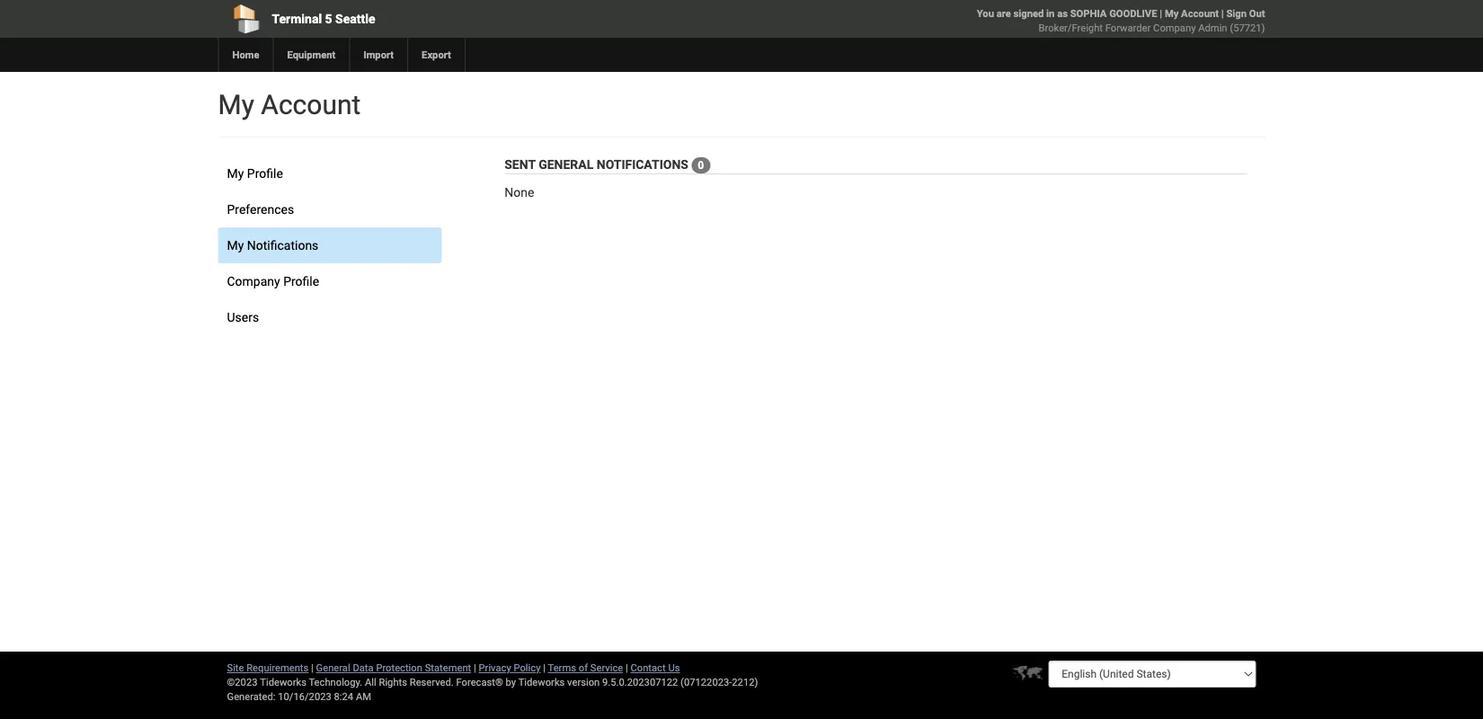Task type: locate. For each thing, give the bounding box(es) containing it.
my for my profile
[[227, 166, 244, 181]]

account down the equipment link
[[261, 89, 361, 120]]

1 vertical spatial notifications
[[247, 238, 319, 253]]

my down home link
[[218, 89, 254, 120]]

1 horizontal spatial account
[[1181, 8, 1219, 19]]

8:24
[[334, 691, 353, 702]]

1 vertical spatial general
[[316, 662, 350, 674]]

0 horizontal spatial notifications
[[247, 238, 319, 253]]

my down preferences
[[227, 238, 244, 253]]

you are signed in as sophia goodlive | my account | sign out broker/freight forwarder company admin (57721)
[[977, 8, 1265, 34]]

company up the users
[[227, 274, 280, 289]]

profile
[[247, 166, 283, 181], [283, 274, 319, 289]]

privacy
[[479, 662, 511, 674]]

1 vertical spatial company
[[227, 274, 280, 289]]

0
[[698, 159, 704, 172]]

1 vertical spatial account
[[261, 89, 361, 120]]

0 vertical spatial general
[[539, 157, 594, 172]]

my right goodlive
[[1165, 8, 1179, 19]]

contact
[[631, 662, 666, 674]]

version
[[567, 676, 600, 688]]

terminal 5 seattle
[[272, 11, 375, 26]]

profile for my profile
[[247, 166, 283, 181]]

export
[[422, 49, 451, 61]]

home link
[[218, 38, 273, 72]]

general right sent
[[539, 157, 594, 172]]

home
[[232, 49, 259, 61]]

company profile
[[227, 274, 319, 289]]

contact us link
[[631, 662, 680, 674]]

1 horizontal spatial company
[[1153, 22, 1196, 34]]

are
[[997, 8, 1011, 19]]

|
[[1160, 8, 1162, 19], [1221, 8, 1224, 19], [311, 662, 314, 674], [474, 662, 476, 674], [543, 662, 546, 674], [626, 662, 628, 674]]

account up the admin
[[1181, 8, 1219, 19]]

| up technology.
[[311, 662, 314, 674]]

0 horizontal spatial general
[[316, 662, 350, 674]]

0 horizontal spatial profile
[[247, 166, 283, 181]]

1 horizontal spatial profile
[[283, 274, 319, 289]]

none
[[505, 185, 534, 200]]

company
[[1153, 22, 1196, 34], [227, 274, 280, 289]]

©2023 tideworks
[[227, 676, 306, 688]]

seattle
[[335, 11, 375, 26]]

my notifications
[[227, 238, 319, 253]]

us
[[668, 662, 680, 674]]

5
[[325, 11, 332, 26]]

goodlive
[[1109, 8, 1157, 19]]

notifications up company profile
[[247, 238, 319, 253]]

notifications left 0
[[597, 157, 688, 172]]

0 vertical spatial profile
[[247, 166, 283, 181]]

protection
[[376, 662, 422, 674]]

statement
[[425, 662, 471, 674]]

technology.
[[309, 676, 362, 688]]

0 vertical spatial notifications
[[597, 157, 688, 172]]

terminal
[[272, 11, 322, 26]]

0 horizontal spatial company
[[227, 274, 280, 289]]

notifications
[[597, 157, 688, 172], [247, 238, 319, 253]]

privacy policy link
[[479, 662, 541, 674]]

0 horizontal spatial account
[[261, 89, 361, 120]]

sent
[[505, 157, 535, 172]]

my inside you are signed in as sophia goodlive | my account | sign out broker/freight forwarder company admin (57721)
[[1165, 8, 1179, 19]]

requirements
[[247, 662, 309, 674]]

sign out link
[[1226, 8, 1265, 19]]

admin
[[1198, 22, 1228, 34]]

profile up preferences
[[247, 166, 283, 181]]

1 vertical spatial profile
[[283, 274, 319, 289]]

general up technology.
[[316, 662, 350, 674]]

| up forecast®
[[474, 662, 476, 674]]

profile down my notifications
[[283, 274, 319, 289]]

0 vertical spatial company
[[1153, 22, 1196, 34]]

0 vertical spatial account
[[1181, 8, 1219, 19]]

my up preferences
[[227, 166, 244, 181]]

(57721)
[[1230, 22, 1265, 34]]

of
[[579, 662, 588, 674]]

out
[[1249, 8, 1265, 19]]

terms
[[548, 662, 576, 674]]

profile for company profile
[[283, 274, 319, 289]]

| right goodlive
[[1160, 8, 1162, 19]]

my
[[1165, 8, 1179, 19], [218, 89, 254, 120], [227, 166, 244, 181], [227, 238, 244, 253]]

in
[[1046, 8, 1055, 19]]

service
[[590, 662, 623, 674]]

9.5.0.202307122
[[602, 676, 678, 688]]

sophia
[[1070, 8, 1107, 19]]

export link
[[407, 38, 465, 72]]

| up tideworks
[[543, 662, 546, 674]]

1 horizontal spatial notifications
[[597, 157, 688, 172]]

general
[[539, 157, 594, 172], [316, 662, 350, 674]]

account
[[1181, 8, 1219, 19], [261, 89, 361, 120]]

1 horizontal spatial general
[[539, 157, 594, 172]]

company down the my account link
[[1153, 22, 1196, 34]]

data
[[353, 662, 374, 674]]



Task type: describe. For each thing, give the bounding box(es) containing it.
preferences
[[227, 202, 294, 217]]

my for my account
[[218, 89, 254, 120]]

my account link
[[1165, 8, 1219, 19]]

site
[[227, 662, 244, 674]]

account inside you are signed in as sophia goodlive | my account | sign out broker/freight forwarder company admin (57721)
[[1181, 8, 1219, 19]]

sign
[[1226, 8, 1247, 19]]

generated:
[[227, 691, 275, 702]]

broker/freight
[[1039, 22, 1103, 34]]

general inside site requirements | general data protection statement | privacy policy | terms of service | contact us ©2023 tideworks technology. all rights reserved. forecast® by tideworks version 9.5.0.202307122 (07122023-2212) generated: 10/16/2023 8:24 am
[[316, 662, 350, 674]]

10/16/2023
[[278, 691, 331, 702]]

sent general notifications 0
[[505, 157, 704, 172]]

import link
[[349, 38, 407, 72]]

you
[[977, 8, 994, 19]]

all
[[365, 676, 376, 688]]

terminal 5 seattle link
[[218, 0, 639, 38]]

general data protection statement link
[[316, 662, 471, 674]]

my account
[[218, 89, 361, 120]]

forwarder
[[1105, 22, 1151, 34]]

signed
[[1014, 8, 1044, 19]]

tideworks
[[518, 676, 565, 688]]

(07122023-
[[681, 676, 732, 688]]

by
[[506, 676, 516, 688]]

equipment link
[[273, 38, 349, 72]]

my profile
[[227, 166, 283, 181]]

am
[[356, 691, 371, 702]]

my for my notifications
[[227, 238, 244, 253]]

as
[[1057, 8, 1068, 19]]

equipment
[[287, 49, 336, 61]]

rights
[[379, 676, 407, 688]]

policy
[[514, 662, 541, 674]]

| left sign
[[1221, 8, 1224, 19]]

2212)
[[732, 676, 758, 688]]

terms of service link
[[548, 662, 623, 674]]

forecast®
[[456, 676, 503, 688]]

users
[[227, 310, 259, 325]]

site requirements | general data protection statement | privacy policy | terms of service | contact us ©2023 tideworks technology. all rights reserved. forecast® by tideworks version 9.5.0.202307122 (07122023-2212) generated: 10/16/2023 8:24 am
[[227, 662, 758, 702]]

import
[[363, 49, 394, 61]]

company inside you are signed in as sophia goodlive | my account | sign out broker/freight forwarder company admin (57721)
[[1153, 22, 1196, 34]]

site requirements link
[[227, 662, 309, 674]]

| up 9.5.0.202307122
[[626, 662, 628, 674]]

reserved.
[[410, 676, 454, 688]]



Task type: vqa. For each thing, say whether or not it's contained in the screenshot.
have
no



